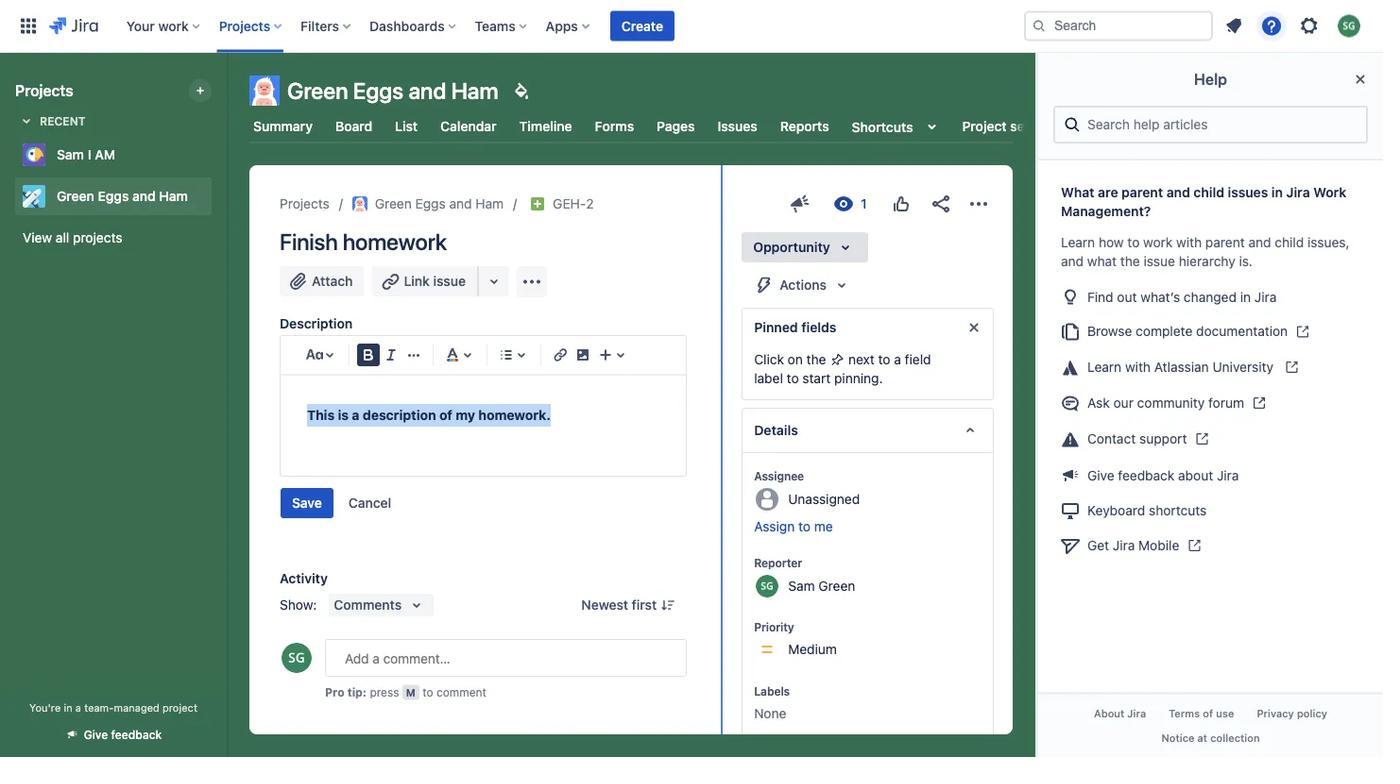 Task type: vqa. For each thing, say whether or not it's contained in the screenshot.
3rd the None from the bottom of the page
no



Task type: describe. For each thing, give the bounding box(es) containing it.
pinning.
[[835, 371, 883, 387]]

feedback for give feedback
[[111, 729, 162, 742]]

changed
[[1184, 289, 1237, 305]]

hide message image
[[963, 317, 986, 339]]

issues,
[[1308, 235, 1350, 250]]

Search field
[[1024, 11, 1213, 41]]

pages link
[[653, 110, 699, 144]]

board
[[335, 119, 372, 134]]

first
[[632, 598, 657, 613]]

actions image
[[968, 193, 990, 215]]

green eggs and ham image
[[352, 197, 367, 212]]

collapse recent projects image
[[15, 110, 38, 132]]

homework.
[[479, 408, 551, 423]]

copy link to issue image
[[590, 196, 605, 211]]

to inside the learn how to work with parent and child issues, and what the issue hierarchy is.
[[1128, 235, 1140, 250]]

press
[[370, 686, 399, 699]]

projects for projects link
[[280, 196, 330, 212]]

what's
[[1141, 289, 1180, 305]]

ask our community forum
[[1088, 395, 1245, 411]]

find
[[1088, 289, 1114, 305]]

your profile and settings image
[[1338, 15, 1361, 37]]

link image
[[549, 344, 572, 367]]

this
[[307, 408, 335, 423]]

learn with atlassian university link
[[1054, 350, 1368, 386]]

this is a description of my homework.
[[307, 408, 551, 423]]

Add a comment… field
[[325, 640, 687, 678]]

about
[[1179, 468, 1214, 483]]

field
[[905, 352, 931, 368]]

forms link
[[591, 110, 638, 144]]

use
[[1216, 709, 1235, 721]]

team-
[[84, 702, 114, 714]]

give feedback about jira link
[[1054, 458, 1368, 493]]

pinned fields
[[754, 320, 837, 335]]

homework
[[343, 229, 447, 255]]

1 horizontal spatial green eggs and ham link
[[352, 193, 504, 215]]

save
[[292, 496, 322, 511]]

share image
[[930, 193, 953, 215]]

jira inside give feedback about jira link
[[1217, 468, 1239, 483]]

create project image
[[193, 83, 208, 98]]

assign to me
[[754, 519, 833, 535]]

details
[[754, 423, 798, 438]]

get jira mobile link
[[1054, 528, 1368, 564]]

attach
[[312, 274, 353, 289]]

calendar
[[441, 119, 497, 134]]

calendar link
[[437, 110, 501, 144]]

unassigned
[[788, 491, 860, 507]]

work inside dropdown button
[[158, 18, 189, 34]]

comment
[[437, 686, 487, 699]]

out
[[1117, 289, 1137, 305]]

browse
[[1088, 324, 1133, 339]]

description
[[363, 408, 436, 423]]

contact support
[[1088, 431, 1187, 447]]

policy
[[1297, 709, 1328, 721]]

start
[[803, 371, 831, 387]]

pages
[[657, 119, 695, 134]]

notice at collection
[[1162, 732, 1260, 745]]

what are parent and child issues in jira work management?
[[1061, 185, 1347, 219]]

university
[[1213, 360, 1274, 375]]

settings image
[[1298, 15, 1321, 37]]

about
[[1094, 709, 1125, 721]]

the inside the learn how to work with parent and child issues, and what the issue hierarchy is.
[[1121, 254, 1140, 269]]

learn with atlassian university
[[1088, 360, 1277, 375]]

geh-2
[[553, 196, 594, 212]]

find out what's changed in jira link
[[1054, 279, 1368, 314]]

your
[[126, 18, 155, 34]]

and inside what are parent and child issues in jira work management?
[[1167, 185, 1191, 200]]

add to starred image for sam i am
[[206, 144, 229, 166]]

sam i am
[[57, 147, 115, 163]]

collection
[[1211, 732, 1260, 745]]

0 horizontal spatial eggs
[[98, 189, 129, 204]]

sam for sam green
[[788, 578, 815, 594]]

terms of use link
[[1158, 703, 1246, 727]]

ham left lead 'icon'
[[476, 196, 504, 212]]

shortcuts button
[[848, 110, 947, 144]]

bold ⌘b image
[[357, 344, 380, 367]]

all
[[56, 230, 69, 246]]

notifications image
[[1223, 15, 1246, 37]]

find out what's changed in jira
[[1088, 289, 1277, 305]]

mobile
[[1139, 538, 1180, 553]]

ask our community forum link
[[1054, 386, 1368, 422]]

link web pages and more image
[[483, 270, 506, 293]]

support
[[1140, 431, 1187, 447]]

of inside this is a description of my homework. text field
[[439, 408, 453, 423]]

labels pin to top. only you can see pinned fields. image
[[794, 684, 809, 699]]

green eggs and ham up list
[[287, 77, 499, 104]]

pro tip: press m to comment
[[325, 686, 487, 699]]

Description - Main content area, start typing to enter text. text field
[[307, 404, 660, 427]]

your work
[[126, 18, 189, 34]]

activity
[[280, 571, 328, 587]]

help
[[1194, 70, 1228, 88]]

work inside the learn how to work with parent and child issues, and what the issue hierarchy is.
[[1144, 235, 1173, 250]]

management?
[[1061, 204, 1151, 219]]

details element
[[742, 408, 994, 454]]

teams button
[[469, 11, 535, 41]]

green up summary
[[287, 77, 348, 104]]

on
[[788, 352, 803, 368]]

reporter
[[754, 557, 802, 570]]

link issue
[[404, 274, 466, 289]]

filters
[[301, 18, 339, 34]]

jira inside find out what's changed in jira link
[[1255, 289, 1277, 305]]

reports link
[[777, 110, 833, 144]]

newest first
[[582, 598, 657, 613]]

i
[[88, 147, 91, 163]]

ham up view all projects link
[[159, 189, 188, 204]]

to down click on the
[[787, 371, 799, 387]]

0 horizontal spatial projects
[[15, 82, 73, 100]]

add app image
[[521, 271, 543, 293]]

project
[[963, 119, 1007, 134]]

description
[[280, 316, 353, 332]]

a for team-
[[75, 702, 81, 714]]

recent
[[40, 114, 86, 128]]

forum
[[1209, 395, 1245, 411]]

priority pin to top. only you can see pinned fields. image
[[798, 620, 813, 635]]

parent inside what are parent and child issues in jira work management?
[[1122, 185, 1164, 200]]

child inside the learn how to work with parent and child issues, and what the issue hierarchy is.
[[1275, 235, 1304, 250]]

none
[[754, 706, 787, 722]]

is.
[[1239, 254, 1253, 269]]

click on the
[[754, 352, 830, 368]]

set background color image
[[510, 79, 533, 102]]

projects link
[[280, 193, 330, 215]]

list
[[395, 119, 418, 134]]

privacy policy link
[[1246, 703, 1339, 727]]

parent inside the learn how to work with parent and child issues, and what the issue hierarchy is.
[[1206, 235, 1245, 250]]

banner containing your work
[[0, 0, 1384, 53]]

issues
[[1228, 185, 1269, 200]]

of inside terms of use link
[[1203, 709, 1214, 721]]

apps button
[[540, 11, 597, 41]]



Task type: locate. For each thing, give the bounding box(es) containing it.
timeline link
[[516, 110, 576, 144]]

medium
[[788, 642, 837, 658]]

and up list
[[409, 77, 446, 104]]

newest
[[582, 598, 628, 613]]

ham up calendar
[[451, 77, 499, 104]]

Search help articles field
[[1082, 108, 1359, 142]]

to right next in the right top of the page
[[878, 352, 891, 368]]

green down me
[[819, 578, 856, 594]]

jira up 'documentation' in the right of the page
[[1255, 289, 1277, 305]]

0 vertical spatial projects
[[219, 18, 270, 34]]

hierarchy
[[1179, 254, 1236, 269]]

jira
[[1287, 185, 1310, 200], [1255, 289, 1277, 305], [1217, 468, 1239, 483], [1113, 538, 1135, 553], [1128, 709, 1147, 721]]

forms
[[595, 119, 634, 134]]

0 horizontal spatial feedback
[[111, 729, 162, 742]]

0 horizontal spatial a
[[75, 702, 81, 714]]

projects up finish on the top left of page
[[280, 196, 330, 212]]

to right how
[[1128, 235, 1140, 250]]

with up our
[[1126, 360, 1151, 375]]

pro
[[325, 686, 345, 699]]

and up the learn how to work with parent and child issues, and what the issue hierarchy is.
[[1167, 185, 1191, 200]]

1 horizontal spatial feedback
[[1118, 468, 1175, 483]]

1 vertical spatial of
[[1203, 709, 1214, 721]]

work right your
[[158, 18, 189, 34]]

child left issues,
[[1275, 235, 1304, 250]]

and up view all projects link
[[132, 189, 156, 204]]

finish homework
[[280, 229, 447, 255]]

0 horizontal spatial work
[[158, 18, 189, 34]]

with
[[1177, 235, 1202, 250], [1126, 360, 1151, 375]]

a left team-
[[75, 702, 81, 714]]

geh-2 link
[[553, 193, 594, 215]]

jira right about
[[1217, 468, 1239, 483]]

contact
[[1088, 431, 1136, 447]]

actions button
[[742, 270, 865, 301]]

cancel
[[349, 496, 391, 511]]

privacy policy
[[1257, 709, 1328, 721]]

with inside the learn how to work with parent and child issues, and what the issue hierarchy is.
[[1177, 235, 1202, 250]]

jira left work
[[1287, 185, 1310, 200]]

1 horizontal spatial a
[[352, 408, 360, 423]]

of left my
[[439, 408, 453, 423]]

attach button
[[280, 267, 364, 297]]

search image
[[1032, 18, 1047, 34]]

issue inside button
[[433, 274, 466, 289]]

and left lead 'icon'
[[449, 196, 472, 212]]

issue up 'what's' at right top
[[1144, 254, 1176, 269]]

in up 'documentation' in the right of the page
[[1241, 289, 1251, 305]]

geh-
[[553, 196, 586, 212]]

sidebar navigation image
[[206, 76, 248, 113]]

a right is
[[352, 408, 360, 423]]

m
[[406, 687, 416, 699]]

0 horizontal spatial the
[[807, 352, 826, 368]]

comments button
[[328, 594, 434, 617]]

child inside what are parent and child issues in jira work management?
[[1194, 185, 1225, 200]]

lists image
[[495, 344, 518, 367]]

add image, video, or file image
[[572, 344, 594, 367]]

about jira
[[1094, 709, 1147, 721]]

link
[[404, 274, 430, 289]]

green right green eggs and ham 'image'
[[375, 196, 412, 212]]

tab list containing summary
[[238, 110, 1065, 144]]

1 vertical spatial feedback
[[111, 729, 162, 742]]

jira right get
[[1113, 538, 1135, 553]]

dashboards
[[370, 18, 445, 34]]

and up is. at the top of page
[[1249, 235, 1272, 250]]

give down contact
[[1088, 468, 1115, 483]]

1 horizontal spatial with
[[1177, 235, 1202, 250]]

a
[[894, 352, 901, 368], [352, 408, 360, 423], [75, 702, 81, 714]]

project settings
[[963, 119, 1061, 134]]

jira inside what are parent and child issues in jira work management?
[[1287, 185, 1310, 200]]

is
[[338, 408, 349, 423]]

finish
[[280, 229, 338, 255]]

filters button
[[295, 11, 358, 41]]

the down how
[[1121, 254, 1140, 269]]

1 horizontal spatial the
[[1121, 254, 1140, 269]]

2 vertical spatial a
[[75, 702, 81, 714]]

ask
[[1088, 395, 1110, 411]]

parent right are
[[1122, 185, 1164, 200]]

apps
[[546, 18, 578, 34]]

shortcuts
[[852, 119, 913, 134]]

green eggs and ham up the homework
[[375, 196, 504, 212]]

settings
[[1010, 119, 1061, 134]]

create
[[622, 18, 663, 34]]

1 vertical spatial the
[[807, 352, 826, 368]]

learn for learn how to work with parent and child issues, and what the issue hierarchy is.
[[1061, 235, 1096, 250]]

1 add to starred image from the top
[[206, 144, 229, 166]]

issues
[[718, 119, 758, 134]]

jira inside "get jira mobile" link
[[1113, 538, 1135, 553]]

2 vertical spatial projects
[[280, 196, 330, 212]]

work
[[158, 18, 189, 34], [1144, 235, 1173, 250]]

sam down reporter
[[788, 578, 815, 594]]

the
[[1121, 254, 1140, 269], [807, 352, 826, 368]]

project settings link
[[959, 110, 1065, 144]]

with up hierarchy
[[1177, 235, 1202, 250]]

teams
[[475, 18, 516, 34]]

view
[[23, 230, 52, 246]]

1 vertical spatial parent
[[1206, 235, 1245, 250]]

add to starred image for green eggs and ham
[[206, 185, 229, 208]]

what
[[1088, 254, 1117, 269]]

sam green
[[788, 578, 856, 594]]

cancel button
[[337, 489, 403, 519]]

eggs up the homework
[[415, 196, 446, 212]]

issue
[[1144, 254, 1176, 269], [433, 274, 466, 289]]

a for description
[[352, 408, 360, 423]]

1 vertical spatial learn
[[1088, 360, 1122, 375]]

1 horizontal spatial work
[[1144, 235, 1173, 250]]

projects up collapse recent projects icon
[[15, 82, 73, 100]]

jira right the about
[[1128, 709, 1147, 721]]

0 horizontal spatial issue
[[433, 274, 466, 289]]

sam i am link
[[15, 136, 204, 174]]

primary element
[[11, 0, 1024, 52]]

1 horizontal spatial issue
[[1144, 254, 1176, 269]]

2 add to starred image from the top
[[206, 185, 229, 208]]

view all projects
[[23, 230, 122, 246]]

1 horizontal spatial of
[[1203, 709, 1214, 721]]

issue inside the learn how to work with parent and child issues, and what the issue hierarchy is.
[[1144, 254, 1176, 269]]

1 vertical spatial give
[[84, 729, 108, 742]]

italic ⌘i image
[[380, 344, 403, 367]]

give feedback button
[[54, 720, 173, 751]]

learn inside learn with atlassian university link
[[1088, 360, 1122, 375]]

pinned
[[754, 320, 798, 335]]

1 vertical spatial projects
[[15, 82, 73, 100]]

0 vertical spatial of
[[439, 408, 453, 423]]

give for give feedback
[[84, 729, 108, 742]]

keyboard shortcuts
[[1088, 503, 1207, 519]]

1 horizontal spatial parent
[[1206, 235, 1245, 250]]

newest first button
[[570, 594, 687, 617]]

projects up sidebar navigation icon
[[219, 18, 270, 34]]

feedback inside button
[[111, 729, 162, 742]]

2 horizontal spatial projects
[[280, 196, 330, 212]]

1 vertical spatial a
[[352, 408, 360, 423]]

complete
[[1136, 324, 1193, 339]]

browse complete documentation link
[[1054, 314, 1368, 350]]

1 horizontal spatial sam
[[788, 578, 815, 594]]

terms of use
[[1169, 709, 1235, 721]]

vote options: no one has voted for this issue yet. image
[[890, 193, 913, 215]]

0 vertical spatial child
[[1194, 185, 1225, 200]]

eggs up board
[[353, 77, 404, 104]]

and left the what
[[1061, 254, 1084, 269]]

you're in a team-managed project
[[29, 702, 197, 714]]

to right m
[[423, 686, 433, 699]]

jira image
[[49, 15, 98, 37], [49, 15, 98, 37]]

give feedback
[[84, 729, 162, 742]]

a left field
[[894, 352, 901, 368]]

close image
[[1350, 68, 1372, 91]]

parent
[[1122, 185, 1164, 200], [1206, 235, 1245, 250]]

0 vertical spatial give
[[1088, 468, 1115, 483]]

0 vertical spatial learn
[[1061, 235, 1096, 250]]

priority
[[754, 621, 794, 634]]

timeline
[[519, 119, 572, 134]]

of left use
[[1203, 709, 1214, 721]]

1 horizontal spatial eggs
[[353, 77, 404, 104]]

1 horizontal spatial in
[[1241, 289, 1251, 305]]

learn for learn with atlassian university
[[1088, 360, 1122, 375]]

0 horizontal spatial of
[[439, 408, 453, 423]]

0 vertical spatial parent
[[1122, 185, 1164, 200]]

learn inside the learn how to work with parent and child issues, and what the issue hierarchy is.
[[1061, 235, 1096, 250]]

2 vertical spatial in
[[64, 702, 72, 714]]

1 vertical spatial issue
[[433, 274, 466, 289]]

give inside button
[[84, 729, 108, 742]]

tip:
[[347, 686, 367, 699]]

atlassian
[[1155, 360, 1209, 375]]

projects inside projects dropdown button
[[219, 18, 270, 34]]

child left issues
[[1194, 185, 1225, 200]]

projects
[[219, 18, 270, 34], [15, 82, 73, 100], [280, 196, 330, 212]]

lead image
[[530, 197, 545, 212]]

tab list
[[238, 110, 1065, 144]]

green eggs and ham up view all projects link
[[57, 189, 188, 204]]

keyboard shortcuts link
[[1054, 493, 1368, 528]]

0 vertical spatial add to starred image
[[206, 144, 229, 166]]

feedback for give feedback about jira
[[1118, 468, 1175, 483]]

eggs
[[353, 77, 404, 104], [98, 189, 129, 204], [415, 196, 446, 212]]

newest first image
[[661, 598, 676, 613]]

0 horizontal spatial give
[[84, 729, 108, 742]]

to
[[1128, 235, 1140, 250], [878, 352, 891, 368], [787, 371, 799, 387], [799, 519, 811, 535], [423, 686, 433, 699]]

to inside assign to me button
[[799, 519, 811, 535]]

add to starred image
[[206, 144, 229, 166], [206, 185, 229, 208]]

2 horizontal spatial eggs
[[415, 196, 446, 212]]

a inside text field
[[352, 408, 360, 423]]

1 vertical spatial sam
[[788, 578, 815, 594]]

projects
[[73, 230, 122, 246]]

add to starred image down sidebar navigation icon
[[206, 144, 229, 166]]

feedback up the keyboard shortcuts
[[1118, 468, 1175, 483]]

privacy
[[1257, 709, 1295, 721]]

a inside next to a field label to start pinning.
[[894, 352, 901, 368]]

1 vertical spatial work
[[1144, 235, 1173, 250]]

0 vertical spatial in
[[1272, 185, 1283, 200]]

managed
[[114, 702, 160, 714]]

green eggs and ham link up the homework
[[352, 193, 504, 215]]

0 horizontal spatial green eggs and ham link
[[15, 178, 204, 215]]

more formatting image
[[403, 344, 425, 367]]

eggs down "sam i am" 'link'
[[98, 189, 129, 204]]

create button
[[610, 11, 675, 41]]

green
[[287, 77, 348, 104], [57, 189, 94, 204], [375, 196, 412, 212], [819, 578, 856, 594]]

1 horizontal spatial give
[[1088, 468, 1115, 483]]

1 vertical spatial add to starred image
[[206, 185, 229, 208]]

to left me
[[799, 519, 811, 535]]

a for field
[[894, 352, 901, 368]]

0 horizontal spatial with
[[1126, 360, 1151, 375]]

give
[[1088, 468, 1115, 483], [84, 729, 108, 742]]

click
[[754, 352, 784, 368]]

give feedback image
[[789, 193, 812, 215]]

0 vertical spatial feedback
[[1118, 468, 1175, 483]]

in right issues
[[1272, 185, 1283, 200]]

you're
[[29, 702, 61, 714]]

work right how
[[1144, 235, 1173, 250]]

0 vertical spatial issue
[[1144, 254, 1176, 269]]

appswitcher icon image
[[17, 15, 40, 37]]

give down team-
[[84, 729, 108, 742]]

what
[[1061, 185, 1095, 200]]

sam inside 'link'
[[57, 147, 84, 163]]

feedback down managed
[[111, 729, 162, 742]]

0 horizontal spatial in
[[64, 702, 72, 714]]

2 horizontal spatial in
[[1272, 185, 1283, 200]]

sam for sam i am
[[57, 147, 84, 163]]

0 vertical spatial the
[[1121, 254, 1140, 269]]

am
[[95, 147, 115, 163]]

1 horizontal spatial child
[[1275, 235, 1304, 250]]

2 horizontal spatial a
[[894, 352, 901, 368]]

project
[[163, 702, 197, 714]]

list link
[[391, 110, 422, 144]]

1 vertical spatial child
[[1275, 235, 1304, 250]]

0 vertical spatial sam
[[57, 147, 84, 163]]

in
[[1272, 185, 1283, 200], [1241, 289, 1251, 305], [64, 702, 72, 714]]

profile image of sam green image
[[282, 644, 312, 674]]

assignee pin to top. only you can see pinned fields. image
[[808, 469, 823, 484]]

shortcuts
[[1149, 503, 1207, 519]]

projects button
[[213, 11, 289, 41]]

help image
[[1261, 15, 1283, 37]]

learn up the what
[[1061, 235, 1096, 250]]

0 horizontal spatial child
[[1194, 185, 1225, 200]]

1 vertical spatial in
[[1241, 289, 1251, 305]]

text styles image
[[303, 344, 326, 367]]

give for give feedback about jira
[[1088, 468, 1115, 483]]

green eggs and ham link down "sam i am" 'link'
[[15, 178, 204, 215]]

of
[[439, 408, 453, 423], [1203, 709, 1214, 721]]

0 vertical spatial a
[[894, 352, 901, 368]]

0 vertical spatial with
[[1177, 235, 1202, 250]]

view all projects link
[[15, 221, 212, 255]]

sam left i
[[57, 147, 84, 163]]

link issue button
[[372, 267, 479, 297]]

green eggs and ham
[[287, 77, 499, 104], [57, 189, 188, 204], [375, 196, 504, 212]]

0 horizontal spatial parent
[[1122, 185, 1164, 200]]

banner
[[0, 0, 1384, 53]]

in right "you're"
[[64, 702, 72, 714]]

green up view all projects
[[57, 189, 94, 204]]

work
[[1314, 185, 1347, 200]]

parent up hierarchy
[[1206, 235, 1245, 250]]

learn down browse at the top right of the page
[[1088, 360, 1122, 375]]

jira inside about jira button
[[1128, 709, 1147, 721]]

community
[[1138, 395, 1205, 411]]

issue right 'link'
[[433, 274, 466, 289]]

1 horizontal spatial projects
[[219, 18, 270, 34]]

0 horizontal spatial sam
[[57, 147, 84, 163]]

the up start
[[807, 352, 826, 368]]

0 vertical spatial work
[[158, 18, 189, 34]]

add to starred image left projects link
[[206, 185, 229, 208]]

in inside what are parent and child issues in jira work management?
[[1272, 185, 1283, 200]]

projects for projects dropdown button
[[219, 18, 270, 34]]

1 vertical spatial with
[[1126, 360, 1151, 375]]



